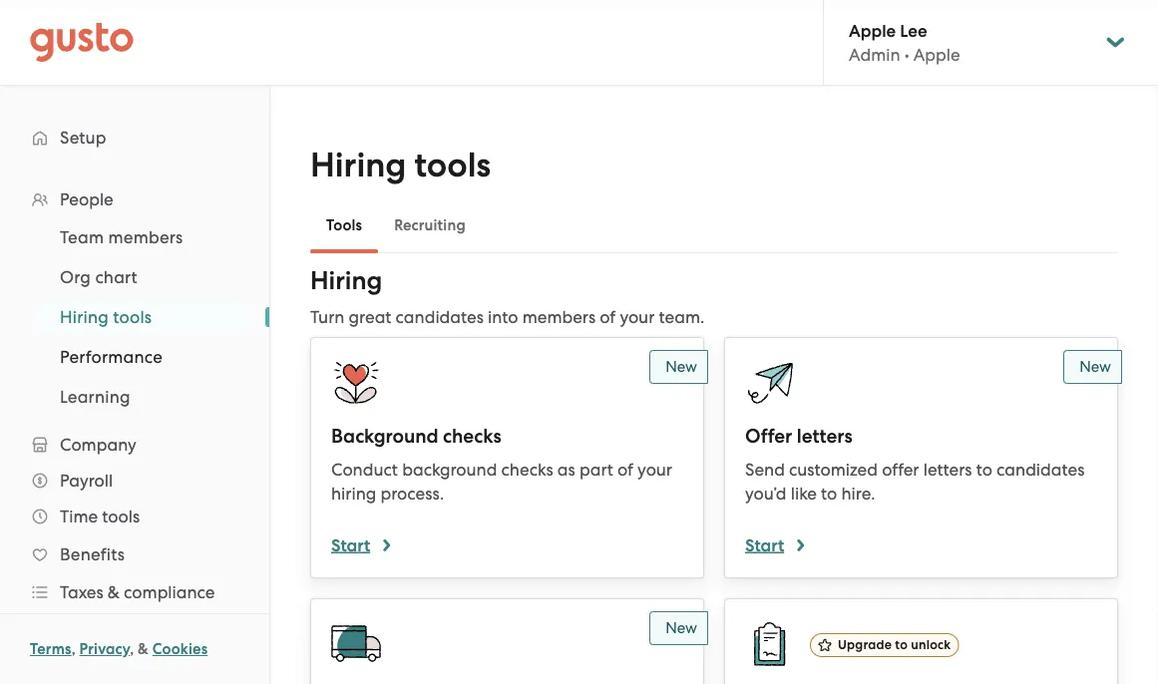 Task type: describe. For each thing, give the bounding box(es) containing it.
0 horizontal spatial letters
[[797, 425, 853, 448]]

company
[[60, 435, 136, 455]]

•
[[904, 45, 909, 65]]

1 vertical spatial hiring
[[310, 266, 382, 296]]

your for part
[[638, 460, 672, 480]]

members inside 'list'
[[108, 227, 183, 247]]

1 horizontal spatial hiring tools
[[310, 145, 491, 186]]

of for part
[[617, 460, 633, 480]]

start for background checks
[[331, 535, 370, 556]]

payroll button
[[20, 463, 249, 499]]

send customized offer letters to candidates you'd like to hire.
[[745, 460, 1085, 504]]

checks inside conduct background checks as part of your hiring process.
[[501, 460, 553, 480]]

turn
[[310, 307, 345, 327]]

1 vertical spatial members
[[522, 307, 596, 327]]

time
[[60, 507, 98, 527]]

cookies
[[152, 640, 208, 658]]

part
[[579, 460, 613, 480]]

conduct
[[331, 460, 398, 480]]

1 , from the left
[[71, 640, 76, 658]]

offer letters
[[745, 425, 853, 448]]

great
[[349, 307, 391, 327]]

0 vertical spatial candidates
[[396, 307, 484, 327]]

people
[[60, 190, 113, 209]]

into
[[488, 307, 518, 327]]

1 vertical spatial to
[[821, 484, 837, 504]]

org chart link
[[36, 259, 249, 295]]

performance
[[60, 347, 163, 367]]

candidates inside send customized offer letters to candidates you'd like to hire.
[[997, 460, 1085, 480]]

tools
[[326, 216, 362, 234]]

org chart
[[60, 267, 138, 287]]

offer
[[882, 460, 919, 480]]

gusto navigation element
[[0, 86, 269, 684]]

performance link
[[36, 339, 249, 375]]

people button
[[20, 182, 249, 217]]

background checks
[[331, 425, 501, 448]]

2 , from the left
[[130, 640, 134, 658]]

list containing people
[[0, 182, 269, 684]]

lee
[[900, 20, 927, 41]]

tools inside dropdown button
[[102, 507, 140, 527]]

team.
[[659, 307, 704, 327]]

customized
[[789, 460, 878, 480]]

benefits link
[[20, 537, 249, 573]]

privacy link
[[79, 640, 130, 658]]

0 vertical spatial tools
[[414, 145, 491, 186]]

payroll
[[60, 471, 113, 491]]

recruiting
[[394, 216, 466, 234]]



Task type: vqa. For each thing, say whether or not it's contained in the screenshot.
the 'unlock'
yes



Task type: locate. For each thing, give the bounding box(es) containing it.
0 horizontal spatial hiring tools
[[60, 307, 152, 327]]

apple
[[849, 20, 896, 41], [913, 45, 960, 65]]

org
[[60, 267, 91, 287]]

of inside conduct background checks as part of your hiring process.
[[617, 460, 633, 480]]

, left privacy
[[71, 640, 76, 658]]

start down hiring
[[331, 535, 370, 556]]

1 vertical spatial your
[[638, 460, 672, 480]]

2 vertical spatial to
[[895, 637, 908, 653]]

checks
[[443, 425, 501, 448], [501, 460, 553, 480]]

new button
[[310, 598, 708, 684]]

your for members
[[620, 307, 655, 327]]

home image
[[30, 22, 134, 62]]

1 vertical spatial &
[[138, 640, 149, 658]]

background
[[402, 460, 497, 480]]

hiring down org
[[60, 307, 109, 327]]

0 horizontal spatial members
[[108, 227, 183, 247]]

apple lee admin • apple
[[849, 20, 960, 65]]

0 horizontal spatial &
[[108, 583, 120, 602]]

0 horizontal spatial to
[[821, 484, 837, 504]]

1 horizontal spatial candidates
[[997, 460, 1085, 480]]

to
[[976, 460, 992, 480], [821, 484, 837, 504], [895, 637, 908, 653]]

letters right offer
[[923, 460, 972, 480]]

,
[[71, 640, 76, 658], [130, 640, 134, 658]]

terms , privacy , & cookies
[[30, 640, 208, 658]]

process.
[[381, 484, 444, 504]]

background
[[331, 425, 438, 448]]

1 horizontal spatial letters
[[923, 460, 972, 480]]

learning link
[[36, 379, 249, 415]]

1 vertical spatial hiring tools
[[60, 307, 152, 327]]

hiring inside 'list'
[[60, 307, 109, 327]]

tools button
[[310, 201, 378, 249]]

start for offer letters
[[745, 535, 784, 556]]

your inside conduct background checks as part of your hiring process.
[[638, 460, 672, 480]]

send
[[745, 460, 785, 480]]

1 horizontal spatial ,
[[130, 640, 134, 658]]

tools down the payroll dropdown button
[[102, 507, 140, 527]]

taxes
[[60, 583, 103, 602]]

0 vertical spatial &
[[108, 583, 120, 602]]

0 vertical spatial hiring
[[310, 145, 406, 186]]

to down customized in the bottom of the page
[[821, 484, 837, 504]]

0 horizontal spatial apple
[[849, 20, 896, 41]]

1 horizontal spatial to
[[895, 637, 908, 653]]

time tools
[[60, 507, 140, 527]]

1 vertical spatial of
[[617, 460, 633, 480]]

team members link
[[36, 219, 249, 255]]

checks left as at bottom
[[501, 460, 553, 480]]

0 vertical spatial letters
[[797, 425, 853, 448]]

hire.
[[841, 484, 875, 504]]

company button
[[20, 427, 249, 463]]

as
[[557, 460, 575, 480]]

hiring
[[331, 484, 376, 504]]

0 vertical spatial your
[[620, 307, 655, 327]]

0 vertical spatial hiring tools
[[310, 145, 491, 186]]

1 start from the left
[[331, 535, 370, 556]]

hiring up tools
[[310, 145, 406, 186]]

new inside new "button"
[[665, 619, 697, 637]]

setup
[[60, 128, 106, 148]]

0 horizontal spatial candidates
[[396, 307, 484, 327]]

list containing team members
[[0, 217, 269, 417]]

new for background checks
[[665, 358, 697, 376]]

hiring tools link
[[36, 299, 249, 335]]

&
[[108, 583, 120, 602], [138, 640, 149, 658]]

you'd
[[745, 484, 787, 504]]

taxes & compliance button
[[20, 575, 249, 610]]

of right part
[[617, 460, 633, 480]]

hiring
[[310, 145, 406, 186], [310, 266, 382, 296], [60, 307, 109, 327]]

recruiting button
[[378, 201, 482, 249]]

list
[[0, 182, 269, 684], [0, 217, 269, 417]]

hiring tools inside 'list'
[[60, 307, 152, 327]]

admin
[[849, 45, 900, 65]]

your right part
[[638, 460, 672, 480]]

to right offer
[[976, 460, 992, 480]]

hiring tools up performance
[[60, 307, 152, 327]]

offer
[[745, 425, 792, 448]]

0 vertical spatial members
[[108, 227, 183, 247]]

0 horizontal spatial of
[[600, 307, 616, 327]]

of for members
[[600, 307, 616, 327]]

start
[[331, 535, 370, 556], [745, 535, 784, 556]]

tools
[[414, 145, 491, 186], [113, 307, 152, 327], [102, 507, 140, 527]]

chart
[[95, 267, 138, 287]]

taxes & compliance
[[60, 583, 215, 602]]

2 start from the left
[[745, 535, 784, 556]]

2 vertical spatial hiring
[[60, 307, 109, 327]]

0 horizontal spatial ,
[[71, 640, 76, 658]]

setup link
[[20, 120, 249, 156]]

apple up admin
[[849, 20, 896, 41]]

letters
[[797, 425, 853, 448], [923, 460, 972, 480]]

1 horizontal spatial apple
[[913, 45, 960, 65]]

conduct background checks as part of your hiring process.
[[331, 460, 672, 504]]

time tools button
[[20, 499, 249, 535]]

, left the cookies 'button'
[[130, 640, 134, 658]]

1 vertical spatial apple
[[913, 45, 960, 65]]

privacy
[[79, 640, 130, 658]]

members
[[108, 227, 183, 247], [522, 307, 596, 327]]

0 horizontal spatial start
[[331, 535, 370, 556]]

to left unlock
[[895, 637, 908, 653]]

tools up performance link
[[113, 307, 152, 327]]

0 vertical spatial apple
[[849, 20, 896, 41]]

members right 'into'
[[522, 307, 596, 327]]

terms
[[30, 640, 71, 658]]

learning
[[60, 387, 130, 407]]

2 vertical spatial tools
[[102, 507, 140, 527]]

letters up customized in the bottom of the page
[[797, 425, 853, 448]]

your
[[620, 307, 655, 327], [638, 460, 672, 480]]

team members
[[60, 227, 183, 247]]

1 vertical spatial candidates
[[997, 460, 1085, 480]]

members down people dropdown button
[[108, 227, 183, 247]]

0 vertical spatial of
[[600, 307, 616, 327]]

& left the cookies 'button'
[[138, 640, 149, 658]]

upgrade
[[838, 637, 892, 653]]

benefits
[[60, 545, 125, 565]]

compliance
[[124, 583, 215, 602]]

new for offer letters
[[1079, 358, 1111, 376]]

team
[[60, 227, 104, 247]]

hiring tools tab list
[[310, 198, 1118, 253]]

start down you'd
[[745, 535, 784, 556]]

upgrade to unlock
[[838, 637, 951, 653]]

1 horizontal spatial &
[[138, 640, 149, 658]]

2 horizontal spatial to
[[976, 460, 992, 480]]

like
[[791, 484, 817, 504]]

checks up background
[[443, 425, 501, 448]]

terms link
[[30, 640, 71, 658]]

hiring up turn on the left top of the page
[[310, 266, 382, 296]]

1 vertical spatial checks
[[501, 460, 553, 480]]

hiring tools up recruiting button
[[310, 145, 491, 186]]

turn great candidates into members of your team.
[[310, 307, 704, 327]]

1 horizontal spatial of
[[617, 460, 633, 480]]

of left team.
[[600, 307, 616, 327]]

of
[[600, 307, 616, 327], [617, 460, 633, 480]]

apple right •
[[913, 45, 960, 65]]

candidates
[[396, 307, 484, 327], [997, 460, 1085, 480]]

0 vertical spatial checks
[[443, 425, 501, 448]]

your left team.
[[620, 307, 655, 327]]

1 list from the top
[[0, 182, 269, 684]]

0 vertical spatial to
[[976, 460, 992, 480]]

new
[[665, 358, 697, 376], [1079, 358, 1111, 376], [665, 619, 697, 637]]

cookies button
[[152, 637, 208, 661]]

1 horizontal spatial members
[[522, 307, 596, 327]]

2 list from the top
[[0, 217, 269, 417]]

upgrade to unlock link
[[724, 598, 1118, 684]]

hiring tools
[[310, 145, 491, 186], [60, 307, 152, 327]]

& right taxes
[[108, 583, 120, 602]]

1 vertical spatial letters
[[923, 460, 972, 480]]

& inside dropdown button
[[108, 583, 120, 602]]

1 horizontal spatial start
[[745, 535, 784, 556]]

tools up the recruiting
[[414, 145, 491, 186]]

1 vertical spatial tools
[[113, 307, 152, 327]]

letters inside send customized offer letters to candidates you'd like to hire.
[[923, 460, 972, 480]]

unlock
[[911, 637, 951, 653]]



